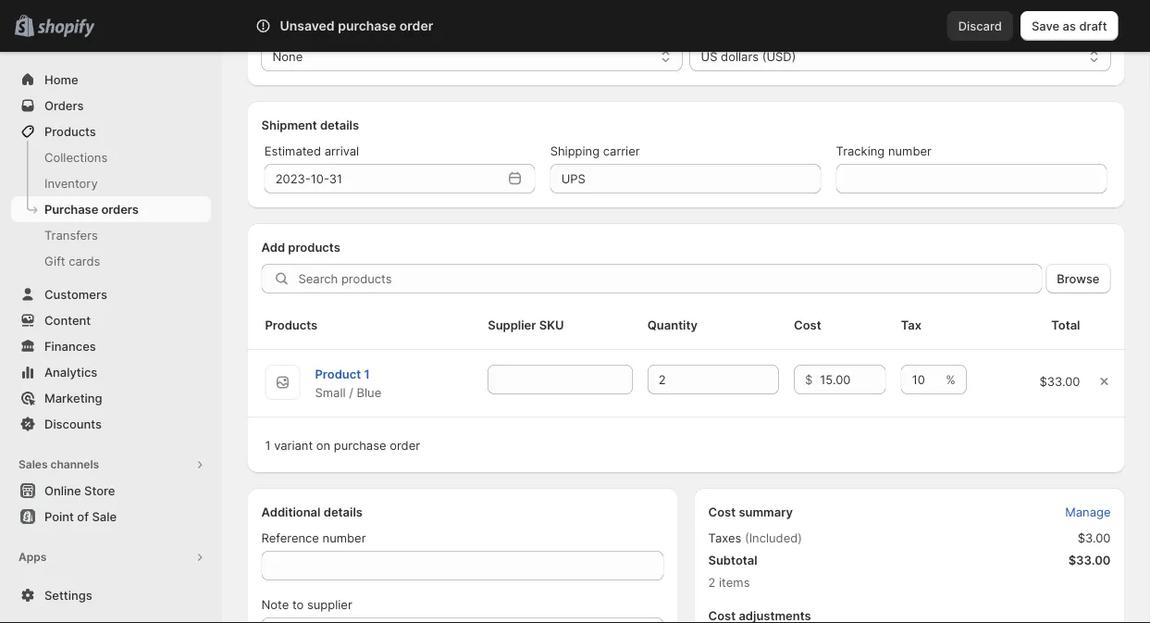 Task type: vqa. For each thing, say whether or not it's contained in the screenshot.
The A corresponding to physical
no



Task type: describe. For each thing, give the bounding box(es) containing it.
purchase orders
[[44, 202, 139, 216]]

point of sale button
[[0, 504, 222, 530]]

dollars
[[721, 49, 759, 63]]

1 vertical spatial order
[[390, 438, 420, 452]]

discounts
[[44, 417, 102, 431]]

sales
[[19, 458, 48, 471]]

taxes (included)
[[709, 531, 803, 545]]

arrival
[[325, 144, 359, 158]]

gift cards link
[[11, 248, 211, 274]]

cost adjustments
[[709, 608, 812, 623]]

orders
[[101, 202, 139, 216]]

details for shipment details
[[320, 118, 359, 132]]

supplier
[[488, 318, 537, 332]]

supplier sku
[[488, 318, 564, 332]]

product 1 link
[[315, 367, 370, 381]]

manage button
[[1055, 499, 1123, 525]]

products
[[288, 240, 341, 254]]

sku
[[540, 318, 564, 332]]

subtotal
[[709, 553, 758, 567]]

discard link
[[948, 11, 1014, 41]]

tracking number
[[837, 144, 932, 158]]

reference
[[262, 531, 319, 545]]

manage
[[1066, 505, 1112, 519]]

to
[[293, 597, 304, 612]]

gift cards
[[44, 254, 100, 268]]

finances
[[44, 339, 96, 353]]

search button
[[307, 11, 844, 41]]

Search products text field
[[299, 264, 1043, 294]]

0 horizontal spatial products
[[44, 124, 96, 138]]

analytics
[[44, 365, 97, 379]]

us
[[701, 49, 718, 63]]

Estimated arrival text field
[[265, 164, 502, 194]]

content link
[[11, 307, 211, 333]]

quantity
[[648, 318, 698, 332]]

%
[[947, 372, 956, 387]]

of
[[77, 509, 89, 524]]

purchase orders link
[[11, 196, 211, 222]]

point
[[44, 509, 74, 524]]

Shipping carrier text field
[[551, 164, 822, 194]]

/
[[349, 385, 354, 400]]

1 inside product 1 small / blue
[[364, 367, 370, 381]]

sales channels
[[19, 458, 99, 471]]

as
[[1064, 19, 1077, 33]]

estimated
[[265, 144, 321, 158]]

product 1 small / blue
[[315, 367, 382, 400]]

payment terms (optional)
[[262, 21, 405, 36]]

payment
[[262, 21, 311, 36]]

online store button
[[0, 478, 222, 504]]

inventory
[[44, 176, 98, 190]]

1 variant on purchase order
[[265, 438, 420, 452]]

shipment details
[[262, 118, 359, 132]]

search
[[337, 19, 377, 33]]

1 vertical spatial 1
[[265, 438, 271, 452]]

settings link
[[11, 582, 211, 608]]

point of sale
[[44, 509, 117, 524]]

shipping carrier
[[551, 144, 640, 158]]

finances link
[[11, 333, 211, 359]]

us dollars (usd)
[[701, 49, 797, 63]]

number for tracking number
[[889, 144, 932, 158]]

details for additional details
[[324, 505, 363, 519]]

blue
[[357, 385, 382, 400]]

(usd)
[[763, 49, 797, 63]]

settings
[[44, 588, 92, 602]]

number for reference number
[[323, 531, 366, 545]]

inventory link
[[11, 170, 211, 196]]

cost for cost adjustments
[[709, 608, 736, 623]]

2 items
[[709, 575, 750, 589]]

collections
[[44, 150, 108, 164]]

add products
[[262, 240, 341, 254]]

analytics link
[[11, 359, 211, 385]]

products link
[[11, 119, 211, 144]]



Task type: locate. For each thing, give the bounding box(es) containing it.
0 vertical spatial details
[[320, 118, 359, 132]]

transfers link
[[11, 222, 211, 248]]

1 horizontal spatial 1
[[364, 367, 370, 381]]

None text field
[[488, 365, 633, 394]]

none
[[273, 49, 303, 63]]

number
[[889, 144, 932, 158], [323, 531, 366, 545]]

total
[[1052, 318, 1081, 332]]

$3.00
[[1078, 531, 1112, 545]]

apps
[[71, 576, 99, 590]]

unsaved
[[280, 18, 335, 34]]

$ text field
[[821, 365, 887, 394]]

None number field
[[648, 365, 752, 394]]

adjustments
[[739, 608, 812, 623]]

apps button
[[11, 544, 211, 570]]

Tracking number text field
[[837, 164, 1108, 194]]

cost for cost summary
[[709, 505, 736, 519]]

add apps
[[44, 576, 99, 590]]

order right search
[[400, 18, 434, 34]]

home
[[44, 72, 78, 87]]

terms
[[315, 21, 347, 36]]

add for add products
[[262, 240, 285, 254]]

products up product
[[265, 318, 318, 332]]

add inside button
[[44, 576, 68, 590]]

marketing
[[44, 391, 102, 405]]

$
[[806, 372, 813, 387]]

details up the 'arrival'
[[320, 118, 359, 132]]

save as draft button
[[1021, 11, 1119, 41]]

1 up blue
[[364, 367, 370, 381]]

1 vertical spatial number
[[323, 531, 366, 545]]

cost up $
[[795, 318, 822, 332]]

discard
[[959, 19, 1003, 33]]

1 horizontal spatial number
[[889, 144, 932, 158]]

items
[[719, 575, 750, 589]]

carrier
[[604, 144, 640, 158]]

customers link
[[11, 281, 211, 307]]

0 vertical spatial order
[[400, 18, 434, 34]]

details up reference number on the bottom left
[[324, 505, 363, 519]]

0 horizontal spatial 1
[[265, 438, 271, 452]]

0 vertical spatial purchase
[[338, 18, 397, 34]]

0 vertical spatial products
[[44, 124, 96, 138]]

add apps button
[[11, 570, 211, 596]]

shopify image
[[37, 19, 95, 37]]

collections link
[[11, 144, 211, 170]]

tax
[[902, 318, 922, 332]]

sale
[[92, 509, 117, 524]]

1 horizontal spatial add
[[262, 240, 285, 254]]

small
[[315, 385, 346, 400]]

add
[[262, 240, 285, 254], [44, 576, 68, 590]]

supplier
[[307, 597, 353, 612]]

customers
[[44, 287, 107, 301]]

add left products
[[262, 240, 285, 254]]

number down additional details
[[323, 531, 366, 545]]

online
[[44, 483, 81, 498]]

shipping
[[551, 144, 600, 158]]

0 vertical spatial cost
[[795, 318, 822, 332]]

0 vertical spatial add
[[262, 240, 285, 254]]

transfers
[[44, 228, 98, 242]]

draft
[[1080, 19, 1108, 33]]

reference number
[[262, 531, 366, 545]]

0 vertical spatial 1
[[364, 367, 370, 381]]

(included)
[[745, 531, 803, 545]]

cost summary
[[709, 505, 794, 519]]

products up collections
[[44, 124, 96, 138]]

browse
[[1058, 271, 1101, 286]]

Note to supplier text field
[[262, 618, 664, 623]]

sales channels button
[[11, 452, 211, 478]]

0 vertical spatial $33.00
[[1040, 374, 1081, 388]]

unsaved purchase order
[[280, 18, 434, 34]]

cost for cost
[[795, 318, 822, 332]]

browse button
[[1047, 264, 1112, 294]]

2 vertical spatial cost
[[709, 608, 736, 623]]

discounts link
[[11, 411, 211, 437]]

shipment
[[262, 118, 317, 132]]

number right tracking
[[889, 144, 932, 158]]

store
[[84, 483, 115, 498]]

cost
[[795, 318, 822, 332], [709, 505, 736, 519], [709, 608, 736, 623]]

channels
[[50, 458, 99, 471]]

order right on
[[390, 438, 420, 452]]

tracking
[[837, 144, 885, 158]]

$33.00 down $3.00
[[1069, 553, 1112, 567]]

1 left variant
[[265, 438, 271, 452]]

add left apps
[[44, 576, 68, 590]]

taxes
[[709, 531, 742, 545]]

online store link
[[11, 478, 211, 504]]

cost up taxes
[[709, 505, 736, 519]]

% text field
[[902, 365, 943, 394]]

apps
[[19, 550, 47, 564]]

$33.00
[[1040, 374, 1081, 388], [1069, 553, 1112, 567]]

gift
[[44, 254, 65, 268]]

1 vertical spatial purchase
[[334, 438, 387, 452]]

summary
[[739, 505, 794, 519]]

1 vertical spatial add
[[44, 576, 68, 590]]

add for add apps
[[44, 576, 68, 590]]

on
[[316, 438, 331, 452]]

note to supplier
[[262, 597, 353, 612]]

additional
[[262, 505, 321, 519]]

1
[[364, 367, 370, 381], [265, 438, 271, 452]]

cost down '2 items'
[[709, 608, 736, 623]]

orders link
[[11, 93, 211, 119]]

1 vertical spatial details
[[324, 505, 363, 519]]

0 horizontal spatial add
[[44, 576, 68, 590]]

$33.00 down "total"
[[1040, 374, 1081, 388]]

content
[[44, 313, 91, 327]]

0 horizontal spatial number
[[323, 531, 366, 545]]

save as draft
[[1032, 19, 1108, 33]]

1 vertical spatial $33.00
[[1069, 553, 1112, 567]]

cards
[[69, 254, 100, 268]]

home link
[[11, 67, 211, 93]]

0 vertical spatial number
[[889, 144, 932, 158]]

note
[[262, 597, 289, 612]]

2
[[709, 575, 716, 589]]

1 vertical spatial products
[[265, 318, 318, 332]]

1 horizontal spatial products
[[265, 318, 318, 332]]

1 vertical spatial cost
[[709, 505, 736, 519]]

Reference number text field
[[262, 551, 664, 581]]

variant
[[274, 438, 313, 452]]



